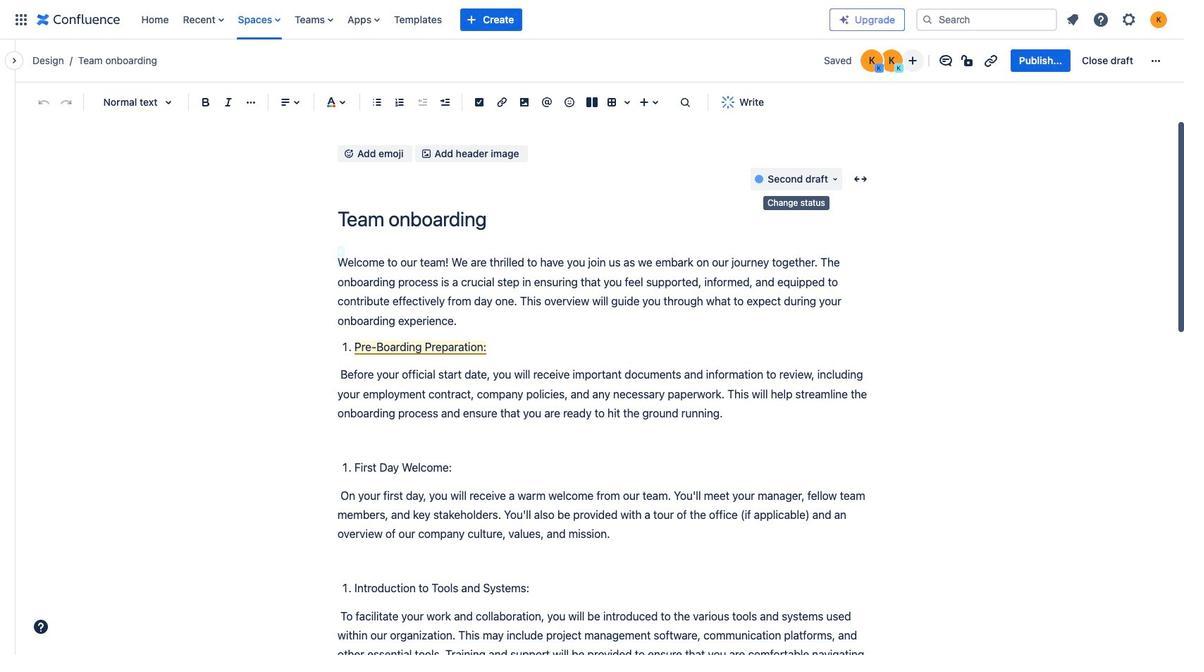 Task type: locate. For each thing, give the bounding box(es) containing it.
confluence image
[[37, 11, 120, 28], [37, 11, 120, 28]]

list formating group
[[366, 91, 456, 114]]

1 horizontal spatial list
[[1060, 7, 1176, 32]]

image icon image
[[421, 148, 432, 160]]

bullet list ⌘⇧8 image
[[369, 94, 386, 111]]

no restrictions image
[[960, 52, 977, 69]]

global element
[[8, 0, 830, 39]]

more formatting image
[[243, 94, 259, 111]]

tooltip
[[764, 196, 830, 210]]

list
[[134, 0, 830, 39], [1060, 7, 1176, 32]]

mention @ image
[[539, 94, 556, 111]]

make page full-width image
[[852, 171, 869, 188]]

help icon image
[[1093, 11, 1110, 28]]

table ⇧⌥t image
[[604, 94, 620, 111]]

banner
[[0, 0, 1185, 39]]

your profile and preferences image
[[1151, 11, 1168, 28]]

Search field
[[917, 8, 1058, 31]]

expand sidebar image
[[0, 47, 31, 75]]

0 horizontal spatial list
[[134, 0, 830, 39]]

group
[[1011, 49, 1142, 72]]

layouts image
[[584, 94, 601, 111]]

appswitcher icon image
[[13, 11, 30, 28]]

comment icon image
[[938, 52, 955, 69]]

None search field
[[917, 8, 1058, 31]]



Task type: vqa. For each thing, say whether or not it's contained in the screenshot.
Action item [] icon
yes



Task type: describe. For each thing, give the bounding box(es) containing it.
bold ⌘b image
[[197, 94, 214, 111]]

settings icon image
[[1121, 11, 1138, 28]]

copy link image
[[983, 52, 1000, 69]]

align left image
[[277, 94, 294, 111]]

Give this page a title text field
[[338, 208, 874, 231]]

more image
[[1148, 52, 1165, 69]]

link ⌘k image
[[494, 94, 510, 111]]

Main content area, start typing to enter text. text field
[[338, 253, 874, 655]]

list for appswitcher icon
[[134, 0, 830, 39]]

indent tab image
[[436, 94, 453, 111]]

numbered list ⌘⇧7 image
[[391, 94, 408, 111]]

emoji : image
[[561, 94, 578, 111]]

text formatting group
[[195, 91, 262, 114]]

find and replace image
[[677, 94, 694, 111]]

avatar group element
[[859, 48, 904, 73]]

search image
[[922, 14, 934, 25]]

add emoji image
[[343, 148, 355, 160]]

list for premium image
[[1060, 7, 1176, 32]]

action item [] image
[[471, 94, 488, 111]]

premium image
[[839, 14, 850, 25]]

invite to edit image
[[904, 52, 921, 69]]

italic ⌘i image
[[220, 94, 237, 111]]

notification icon image
[[1065, 11, 1082, 28]]

table size image
[[619, 94, 636, 111]]

add image, video, or file image
[[516, 94, 533, 111]]



